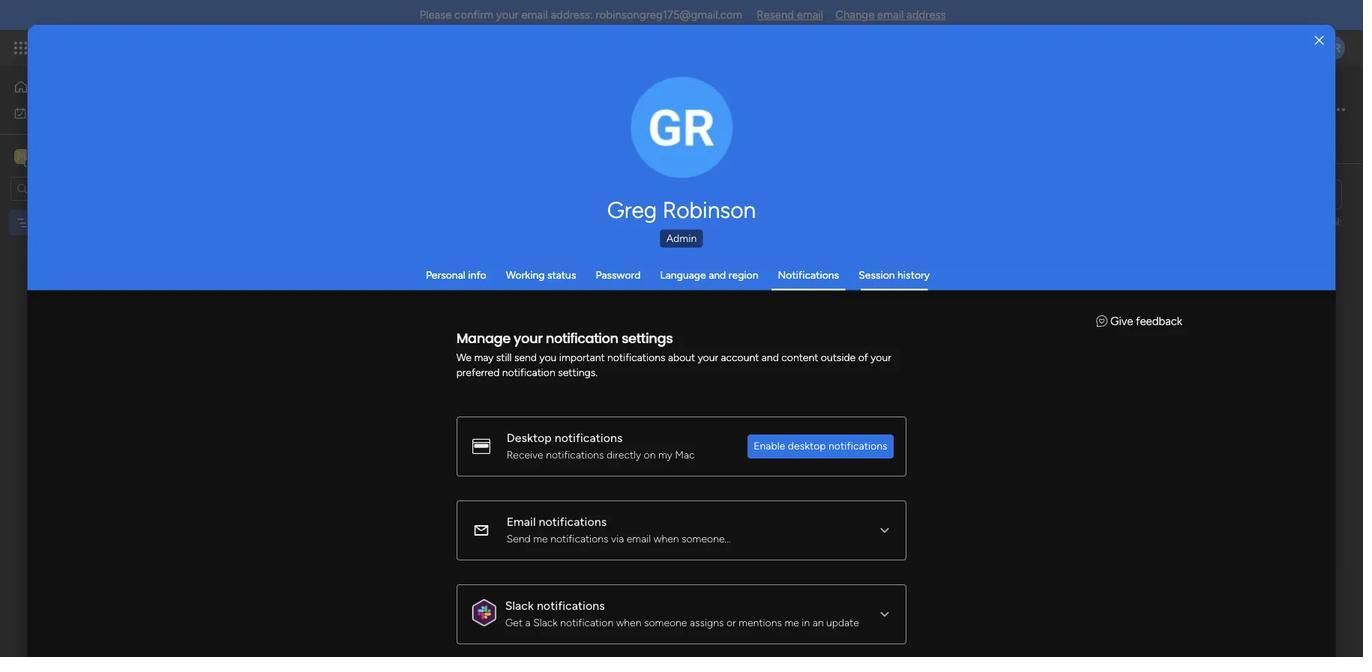Task type: locate. For each thing, give the bounding box(es) containing it.
shareable
[[884, 72, 935, 86]]

0 horizontal spatial manage
[[230, 140, 267, 152]]

/ left 1
[[725, 207, 729, 219]]

1 vertical spatial when
[[617, 617, 642, 630]]

manage left any
[[230, 140, 267, 152]]

region
[[729, 269, 759, 281]]

close image
[[1315, 35, 1325, 46]]

resend email link
[[757, 8, 824, 22]]

notification
[[546, 329, 619, 348], [503, 366, 556, 379], [561, 617, 614, 630]]

0 horizontal spatial a
[[526, 617, 531, 630]]

main workspace
[[35, 149, 123, 163]]

1 image
[[1145, 31, 1158, 48]]

1 vertical spatial via
[[612, 533, 625, 546]]

address:
[[551, 8, 593, 22]]

see
[[684, 139, 702, 152]]

on left the
[[786, 72, 800, 86]]

email inside email notifications send me notifications via email when someone...
[[627, 533, 652, 546]]

0 horizontal spatial /
[[633, 207, 638, 219]]

1 horizontal spatial when
[[654, 533, 680, 546]]

/
[[633, 207, 638, 219], [725, 207, 729, 219]]

when inside the slack notifications get a slack notification when someone assigns or mentions me in an update
[[617, 617, 642, 630]]

your right the about
[[698, 351, 719, 364]]

a right get
[[526, 617, 531, 630]]

my work
[[33, 106, 73, 119]]

assigns
[[690, 617, 725, 630]]

when left 'someone...' at the bottom
[[654, 533, 680, 546]]

home
[[35, 80, 63, 93]]

mentions
[[739, 617, 783, 630]]

1 vertical spatial and
[[709, 269, 726, 281]]

desktop notifications receive notifications directly on my mac
[[507, 431, 695, 462]]

your
[[496, 8, 519, 22], [615, 140, 636, 152], [514, 329, 543, 348], [698, 351, 719, 364], [871, 351, 892, 364]]

the
[[803, 72, 820, 86]]

of right type
[[313, 140, 323, 152]]

or
[[727, 617, 737, 630]]

workspace image
[[14, 148, 29, 165]]

my work button
[[9, 101, 161, 125]]

notification inside the slack notifications get a slack notification when someone assigns or mentions me in an update
[[561, 617, 614, 630]]

give feedback link
[[1097, 314, 1183, 328]]

directly
[[607, 449, 642, 462]]

manage for your
[[457, 329, 511, 348]]

2 vertical spatial and
[[762, 351, 780, 364]]

2 horizontal spatial and
[[762, 351, 780, 364]]

1 horizontal spatial me
[[785, 617, 800, 630]]

personal
[[426, 269, 466, 281]]

v2 user feedback image
[[1097, 314, 1108, 328]]

status
[[548, 269, 576, 281]]

notifications inside manage your notification settings we may still send you important notifications about your account and content outside of your preferred notification settings.
[[608, 351, 666, 364]]

email left 'someone...' at the bottom
[[627, 533, 652, 546]]

1 horizontal spatial manage
[[457, 329, 511, 348]]

email:
[[1315, 216, 1343, 228]]

this  board is visible to anyone on the web with a shareable link
[[625, 72, 955, 86]]

1 vertical spatial change
[[650, 135, 684, 147]]

change profile picture
[[650, 135, 714, 159]]

greg
[[607, 197, 657, 224]]

greg robinson button
[[476, 197, 888, 224]]

and left content
[[762, 351, 780, 364]]

someone...
[[682, 533, 731, 546]]

password
[[596, 269, 641, 281]]

timelines
[[454, 140, 497, 152]]

1 vertical spatial notification
[[503, 366, 556, 379]]

workspace
[[64, 149, 123, 163]]

receive
[[507, 449, 544, 462]]

0 horizontal spatial on
[[644, 449, 656, 462]]

mac
[[676, 449, 695, 462]]

1 vertical spatial on
[[644, 449, 656, 462]]

2 / from the left
[[725, 207, 729, 219]]

project
[[639, 140, 673, 152]]

notification right get
[[561, 617, 614, 630]]

notification up important
[[546, 329, 619, 348]]

work
[[50, 106, 73, 119]]

results
[[734, 495, 786, 516]]

and
[[499, 140, 517, 152], [709, 269, 726, 281], [762, 351, 780, 364]]

0 vertical spatial me
[[534, 533, 548, 546]]

0 vertical spatial slack
[[506, 599, 534, 613]]

0 horizontal spatial and
[[499, 140, 517, 152]]

me left in
[[785, 617, 800, 630]]

/ left 2
[[633, 207, 638, 219]]

change inside change profile picture
[[650, 135, 684, 147]]

slack up get
[[506, 599, 534, 613]]

1 horizontal spatial and
[[709, 269, 726, 281]]

we
[[457, 351, 472, 364]]

0 vertical spatial when
[[654, 533, 680, 546]]

1 / from the left
[[633, 207, 638, 219]]

0 horizontal spatial when
[[617, 617, 642, 630]]

my
[[33, 106, 47, 119]]

and left region at the right top of the page
[[709, 269, 726, 281]]

change profile picture button
[[631, 77, 733, 179]]

notifications inside the slack notifications get a slack notification when someone assigns or mentions me in an update
[[537, 599, 605, 613]]

on left my
[[644, 449, 656, 462]]

keep
[[519, 140, 542, 152]]

working status
[[506, 269, 576, 281]]

filter / 2
[[607, 207, 646, 219]]

notification down "send" at the bottom left of page
[[503, 366, 556, 379]]

greg robinson image
[[1322, 36, 1346, 60]]

email left address
[[878, 8, 904, 22]]

no results were found
[[706, 495, 879, 516]]

1 horizontal spatial /
[[725, 207, 729, 219]]

0 vertical spatial manage
[[230, 140, 267, 152]]

desktop
[[507, 431, 552, 445]]

still
[[497, 351, 512, 364]]

1 horizontal spatial on
[[786, 72, 800, 86]]

see more link
[[683, 138, 730, 153]]

1 horizontal spatial change
[[836, 8, 875, 22]]

change up with
[[836, 8, 875, 22]]

on
[[786, 72, 800, 86], [644, 449, 656, 462]]

when left someone
[[617, 617, 642, 630]]

1 horizontal spatial a
[[875, 72, 881, 86]]

0 vertical spatial and
[[499, 140, 517, 152]]

0 vertical spatial on
[[786, 72, 800, 86]]

session history
[[859, 269, 930, 281]]

slack right get
[[534, 617, 558, 630]]

0 vertical spatial via
[[1300, 216, 1313, 228]]

send
[[515, 351, 537, 364]]

notifications
[[608, 351, 666, 364], [555, 431, 623, 445], [829, 440, 888, 453], [546, 449, 605, 462], [539, 515, 607, 529], [551, 533, 609, 546], [537, 599, 605, 613]]

me inside email notifications send me notifications via email when someone...
[[534, 533, 548, 546]]

on inside desktop notifications receive notifications directly on my mac
[[644, 449, 656, 462]]

a right with
[[875, 72, 881, 86]]

0 horizontal spatial me
[[534, 533, 548, 546]]

to
[[730, 72, 742, 86]]

visible
[[694, 72, 727, 86]]

0 horizontal spatial via
[[612, 533, 625, 546]]

your right the outside
[[871, 351, 892, 364]]

a
[[875, 72, 881, 86], [526, 617, 531, 630]]

is
[[683, 72, 691, 86]]

update
[[827, 617, 860, 630]]

option
[[0, 209, 191, 212]]

change up picture
[[650, 135, 684, 147]]

1 vertical spatial manage
[[457, 329, 511, 348]]

1 horizontal spatial of
[[571, 140, 581, 152]]

1 vertical spatial me
[[785, 617, 800, 630]]

slack
[[506, 599, 534, 613], [534, 617, 558, 630]]

manage up may
[[457, 329, 511, 348]]

feedback
[[1137, 314, 1183, 328]]

manage inside manage your notification settings we may still send you important notifications about your account and content outside of your preferred notification settings.
[[457, 329, 511, 348]]

settings
[[622, 329, 673, 348]]

notifications
[[778, 269, 840, 281]]

of right track
[[571, 140, 581, 152]]

enable
[[754, 440, 786, 453]]

1 vertical spatial a
[[526, 617, 531, 630]]

0 horizontal spatial of
[[313, 140, 323, 152]]

of right the outside
[[859, 351, 869, 364]]

change for change profile picture
[[650, 135, 684, 147]]

and left keep at the left of the page
[[499, 140, 517, 152]]

0 horizontal spatial change
[[650, 135, 684, 147]]

main
[[35, 149, 61, 163]]

2 vertical spatial notification
[[561, 617, 614, 630]]

working status link
[[506, 269, 576, 281]]

with
[[849, 72, 872, 86]]

write updates via email:
[[1230, 216, 1343, 228]]

account
[[722, 351, 760, 364]]

of
[[313, 140, 323, 152], [571, 140, 581, 152], [859, 351, 869, 364]]

me right send
[[534, 533, 548, 546]]

via inside email notifications send me notifications via email when someone...
[[612, 533, 625, 546]]

/ for 1
[[725, 207, 729, 219]]

resend email
[[757, 8, 824, 22]]

0 vertical spatial change
[[836, 8, 875, 22]]

2 horizontal spatial of
[[859, 351, 869, 364]]



Task type: vqa. For each thing, say whether or not it's contained in the screenshot.
'2'
yes



Task type: describe. For each thing, give the bounding box(es) containing it.
this
[[625, 72, 646, 86]]

sort
[[702, 207, 722, 219]]

m
[[17, 150, 26, 162]]

1 horizontal spatial via
[[1300, 216, 1313, 228]]

your right confirm
[[496, 8, 519, 22]]

admin
[[667, 232, 697, 245]]

email right resend
[[797, 8, 824, 22]]

manage for any
[[230, 140, 267, 152]]

workspace selection element
[[14, 147, 125, 167]]

add view image
[[1331, 143, 1337, 154]]

a inside the slack notifications get a slack notification when someone assigns or mentions me in an update
[[526, 617, 531, 630]]

hidden columns image
[[750, 206, 774, 221]]

password link
[[596, 269, 641, 281]]

my
[[659, 449, 673, 462]]

of inside manage your notification settings we may still send you important notifications about your account and content outside of your preferred notification settings.
[[859, 351, 869, 364]]

important
[[560, 351, 605, 364]]

/ for 2
[[633, 207, 638, 219]]

send
[[507, 533, 531, 546]]

desktop
[[789, 440, 827, 453]]

an
[[813, 617, 824, 630]]

robinson
[[663, 197, 756, 224]]

email
[[507, 515, 536, 529]]

your right where
[[615, 140, 636, 152]]

#1
[[65, 216, 76, 229]]

your up "send" at the bottom left of page
[[514, 329, 543, 348]]

updates
[[1259, 216, 1297, 228]]

when inside email notifications send me notifications via email when someone...
[[654, 533, 680, 546]]

personal info link
[[426, 269, 487, 281]]

see more
[[684, 139, 729, 152]]

notifications link
[[778, 269, 840, 281]]

confirm
[[455, 8, 494, 22]]

manage your notification settings we may still send you important notifications about your account and content outside of your preferred notification settings.
[[457, 329, 892, 379]]

no
[[706, 495, 730, 516]]

get
[[506, 617, 523, 630]]

assign
[[364, 140, 395, 152]]

please confirm your email address: robinsongreg175@gmail.com
[[420, 8, 743, 22]]

no results image
[[706, 324, 879, 475]]

robinsongreg175@gmail.com
[[596, 8, 743, 22]]

resend
[[757, 8, 794, 22]]

where
[[583, 140, 612, 152]]

email left address:
[[522, 8, 548, 22]]

notifications inside button
[[829, 440, 888, 453]]

board #1 list box
[[0, 207, 191, 438]]

give
[[1111, 314, 1134, 328]]

change for change email address
[[836, 8, 875, 22]]

any
[[269, 140, 286, 152]]

1 vertical spatial slack
[[534, 617, 558, 630]]

link
[[938, 72, 955, 86]]

email notifications send me notifications via email when someone...
[[507, 515, 731, 546]]

track
[[545, 140, 568, 152]]

were
[[790, 495, 828, 516]]

slack notifications get a slack notification when someone assigns or mentions me in an update
[[506, 599, 860, 630]]

found
[[833, 495, 879, 516]]

preferred
[[457, 366, 500, 379]]

enable desktop notifications
[[754, 440, 888, 453]]

home button
[[9, 75, 161, 99]]

working
[[506, 269, 545, 281]]

sort / 1
[[702, 207, 736, 219]]

language
[[660, 269, 706, 281]]

settings.
[[559, 366, 598, 379]]

give feedback
[[1111, 314, 1183, 328]]

manage any type of project. assign owners, set timelines and keep track of where your project stands.
[[230, 140, 708, 152]]

select product image
[[14, 41, 29, 56]]

you
[[540, 351, 557, 364]]

set
[[437, 140, 452, 152]]

me inside the slack notifications get a slack notification when someone assigns or mentions me in an update
[[785, 617, 800, 630]]

stands.
[[675, 140, 708, 152]]

anyone
[[745, 72, 783, 86]]

type
[[289, 140, 310, 152]]

in
[[802, 617, 811, 630]]

0 vertical spatial a
[[875, 72, 881, 86]]

board #1
[[35, 216, 76, 229]]

project.
[[325, 140, 362, 152]]

Search in workspace field
[[32, 180, 125, 197]]

info
[[468, 269, 487, 281]]

greg robinson
[[607, 197, 756, 224]]

arrow down image
[[653, 204, 671, 222]]

language and region
[[660, 269, 759, 281]]

0 vertical spatial notification
[[546, 329, 619, 348]]

more
[[705, 139, 729, 152]]

session
[[859, 269, 895, 281]]

2
[[640, 207, 646, 219]]

about
[[669, 351, 696, 364]]

picture
[[667, 148, 698, 159]]

enable desktop notifications button
[[748, 435, 894, 459]]

content
[[782, 351, 819, 364]]

address
[[907, 8, 946, 22]]

board
[[649, 72, 680, 86]]

and inside manage your notification settings we may still send you important notifications about your account and content outside of your preferred notification settings.
[[762, 351, 780, 364]]

profile
[[687, 135, 714, 147]]

session history link
[[859, 269, 930, 281]]

web
[[823, 72, 846, 86]]

board
[[35, 216, 63, 229]]

history
[[898, 269, 930, 281]]

may
[[475, 351, 494, 364]]

someone
[[645, 617, 688, 630]]

filter
[[607, 207, 630, 219]]



